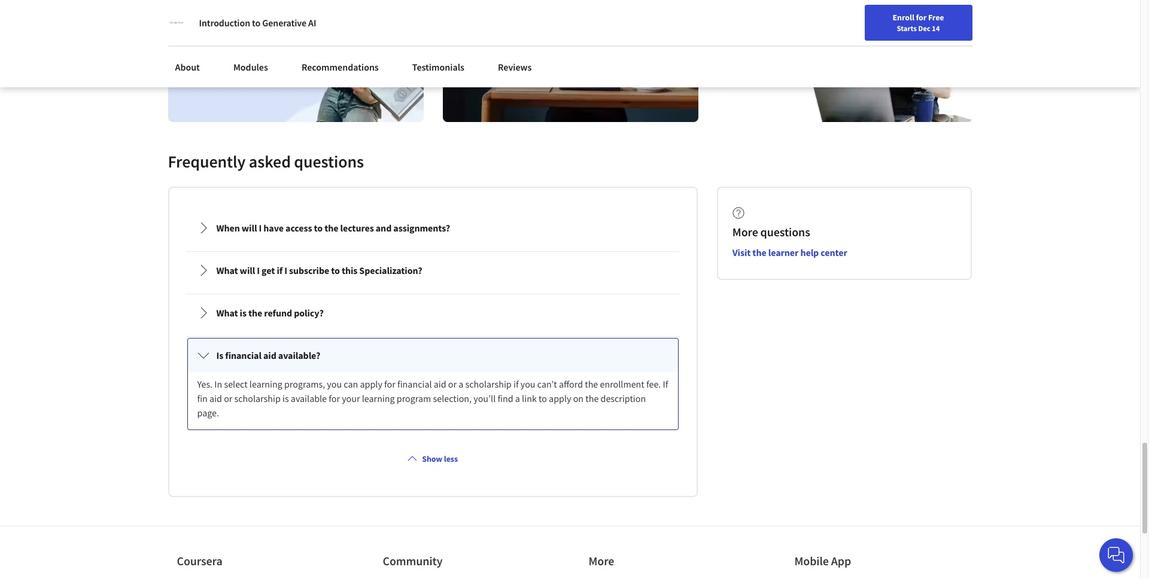 Task type: locate. For each thing, give the bounding box(es) containing it.
a left the "link"
[[516, 393, 520, 405]]

1 horizontal spatial more
[[733, 225, 759, 240]]

visit
[[733, 247, 751, 259]]

on
[[573, 393, 584, 405]]

1 vertical spatial if
[[514, 379, 519, 391]]

description
[[601, 393, 646, 405]]

learning
[[250, 379, 283, 391], [362, 393, 395, 405]]

i left have
[[259, 222, 262, 234]]

1 vertical spatial will
[[240, 265, 255, 277]]

0 vertical spatial aid
[[263, 350, 276, 362]]

what is the refund policy? button
[[188, 297, 678, 330]]

for
[[917, 12, 927, 23], [384, 379, 396, 391], [329, 393, 340, 405]]

to inside yes. in select learning programs, you can apply for financial aid or a scholarship if you can't afford the enrollment fee. if fin aid or scholarship is available for your learning program selection, you'll find a link to apply on the description page.
[[539, 393, 547, 405]]

when
[[216, 222, 240, 234]]

0 horizontal spatial aid
[[210, 393, 222, 405]]

recommendations link
[[295, 54, 386, 80]]

0 horizontal spatial your
[[342, 393, 360, 405]]

0 horizontal spatial if
[[277, 265, 283, 277]]

is inside yes. in select learning programs, you can apply for financial aid or a scholarship if you can't afford the enrollment fee. if fin aid or scholarship is available for your learning program selection, you'll find a link to apply on the description page.
[[283, 393, 289, 405]]

i
[[259, 222, 262, 234], [257, 265, 260, 277], [285, 265, 287, 277]]

and
[[376, 222, 392, 234]]

0 vertical spatial will
[[242, 222, 257, 234]]

2 what from the top
[[216, 307, 238, 319]]

financial inside yes. in select learning programs, you can apply for financial aid or a scholarship if you can't afford the enrollment fee. if fin aid or scholarship is available for your learning program selection, you'll find a link to apply on the description page.
[[398, 379, 432, 391]]

dec
[[919, 23, 931, 33]]

0 vertical spatial is
[[240, 307, 247, 319]]

policy?
[[294, 307, 324, 319]]

will
[[242, 222, 257, 234], [240, 265, 255, 277]]

scholarship up the you'll
[[466, 379, 512, 391]]

1 vertical spatial scholarship
[[234, 393, 281, 405]]

if
[[277, 265, 283, 277], [514, 379, 519, 391]]

1 horizontal spatial financial
[[398, 379, 432, 391]]

for right can
[[384, 379, 396, 391]]

0 horizontal spatial or
[[224, 393, 233, 405]]

0 horizontal spatial a
[[459, 379, 464, 391]]

learning down is financial aid available?
[[250, 379, 283, 391]]

1 horizontal spatial for
[[384, 379, 396, 391]]

1 vertical spatial more
[[589, 554, 615, 569]]

1 vertical spatial financial
[[398, 379, 432, 391]]

link
[[522, 393, 537, 405]]

aid left available?
[[263, 350, 276, 362]]

0 vertical spatial a
[[459, 379, 464, 391]]

what will i get if i subscribe to this specialization?
[[216, 265, 422, 277]]

financial right is
[[225, 350, 262, 362]]

available
[[291, 393, 327, 405]]

a up selection,
[[459, 379, 464, 391]]

2 horizontal spatial for
[[917, 12, 927, 23]]

apply down afford
[[549, 393, 572, 405]]

0 horizontal spatial for
[[329, 393, 340, 405]]

is financial aid available?
[[216, 350, 321, 362]]

if right get
[[277, 265, 283, 277]]

specialization?
[[360, 265, 422, 277]]

about
[[175, 61, 200, 73]]

1 vertical spatial for
[[384, 379, 396, 391]]

to right access
[[314, 222, 323, 234]]

more questions
[[733, 225, 811, 240]]

is financial aid available? button
[[188, 339, 678, 373]]

is left the available
[[283, 393, 289, 405]]

learner
[[769, 247, 799, 259]]

1 horizontal spatial you
[[521, 379, 536, 391]]

list
[[184, 207, 683, 434]]

aid up selection,
[[434, 379, 447, 391]]

in
[[215, 379, 222, 391]]

0 horizontal spatial learning
[[250, 379, 283, 391]]

0 vertical spatial or
[[448, 379, 457, 391]]

you up the "link"
[[521, 379, 536, 391]]

1 horizontal spatial if
[[514, 379, 519, 391]]

1 horizontal spatial questions
[[761, 225, 811, 240]]

will for when
[[242, 222, 257, 234]]

get
[[262, 265, 275, 277]]

0 vertical spatial scholarship
[[466, 379, 512, 391]]

questions right asked
[[294, 151, 364, 173]]

0 vertical spatial financial
[[225, 350, 262, 362]]

introduction to generative ai
[[199, 17, 316, 29]]

to
[[252, 17, 261, 29], [314, 222, 323, 234], [331, 265, 340, 277], [539, 393, 547, 405]]

aid right fin
[[210, 393, 222, 405]]

yes.
[[197, 379, 213, 391]]

0 horizontal spatial financial
[[225, 350, 262, 362]]

your
[[825, 14, 841, 25], [342, 393, 360, 405]]

visit the learner help center link
[[733, 247, 848, 259]]

selection,
[[433, 393, 472, 405]]

what
[[216, 265, 238, 277], [216, 307, 238, 319]]

0 horizontal spatial is
[[240, 307, 247, 319]]

what up is
[[216, 307, 238, 319]]

is left refund
[[240, 307, 247, 319]]

center
[[821, 247, 848, 259]]

apply right can
[[360, 379, 383, 391]]

1 horizontal spatial aid
[[263, 350, 276, 362]]

0 vertical spatial learning
[[250, 379, 283, 391]]

enrollment
[[600, 379, 645, 391]]

0 horizontal spatial you
[[327, 379, 342, 391]]

will left get
[[240, 265, 255, 277]]

scholarship
[[466, 379, 512, 391], [234, 393, 281, 405]]

1 vertical spatial is
[[283, 393, 289, 405]]

reviews link
[[491, 54, 539, 80]]

english button
[[889, 0, 962, 39]]

if left can't
[[514, 379, 519, 391]]

frequently
[[168, 151, 246, 173]]

the
[[325, 222, 339, 234], [753, 247, 767, 259], [249, 307, 262, 319], [585, 379, 598, 391], [586, 393, 599, 405]]

questions
[[294, 151, 364, 173], [761, 225, 811, 240]]

when will i have access to the lectures and assignments?
[[216, 222, 450, 234]]

1 horizontal spatial a
[[516, 393, 520, 405]]

0 horizontal spatial more
[[589, 554, 615, 569]]

the left lectures
[[325, 222, 339, 234]]

or
[[448, 379, 457, 391], [224, 393, 233, 405]]

for right the available
[[329, 393, 340, 405]]

0 vertical spatial questions
[[294, 151, 364, 173]]

find your new career
[[808, 14, 883, 25]]

learning left program
[[362, 393, 395, 405]]

list containing when will i have access to the lectures and assignments?
[[184, 207, 683, 434]]

fin
[[197, 393, 208, 405]]

will right the when
[[242, 222, 257, 234]]

or up selection,
[[448, 379, 457, 391]]

1 horizontal spatial apply
[[549, 393, 572, 405]]

financial up program
[[398, 379, 432, 391]]

what left get
[[216, 265, 238, 277]]

questions up learner
[[761, 225, 811, 240]]

what for what is the refund policy?
[[216, 307, 238, 319]]

aid inside is financial aid available? "dropdown button"
[[263, 350, 276, 362]]

mobile
[[795, 554, 829, 569]]

when will i have access to the lectures and assignments? button
[[188, 212, 678, 245]]

1 vertical spatial your
[[342, 393, 360, 405]]

0 horizontal spatial apply
[[360, 379, 383, 391]]

introduction
[[199, 17, 250, 29]]

1 vertical spatial questions
[[761, 225, 811, 240]]

2 vertical spatial aid
[[210, 393, 222, 405]]

you left can
[[327, 379, 342, 391]]

google cloud image
[[168, 14, 185, 31]]

modules
[[233, 61, 268, 73]]

apply
[[360, 379, 383, 391], [549, 393, 572, 405]]

less
[[444, 454, 458, 465]]

refund
[[264, 307, 292, 319]]

1 horizontal spatial is
[[283, 393, 289, 405]]

is
[[240, 307, 247, 319], [283, 393, 289, 405]]

i for get
[[257, 265, 260, 277]]

your right find
[[825, 14, 841, 25]]

a
[[459, 379, 464, 391], [516, 393, 520, 405]]

for up dec
[[917, 12, 927, 23]]

None search field
[[171, 7, 458, 31]]

more
[[733, 225, 759, 240], [589, 554, 615, 569]]

1 what from the top
[[216, 265, 238, 277]]

your down can
[[342, 393, 360, 405]]

1 vertical spatial what
[[216, 307, 238, 319]]

0 horizontal spatial scholarship
[[234, 393, 281, 405]]

0 vertical spatial if
[[277, 265, 283, 277]]

testimonials
[[412, 61, 465, 73]]

financial
[[225, 350, 262, 362], [398, 379, 432, 391]]

available?
[[278, 350, 321, 362]]

0 vertical spatial for
[[917, 12, 927, 23]]

1 vertical spatial learning
[[362, 393, 395, 405]]

to right the "link"
[[539, 393, 547, 405]]

program
[[397, 393, 431, 405]]

i left get
[[257, 265, 260, 277]]

scholarship down 'select'
[[234, 393, 281, 405]]

you
[[327, 379, 342, 391], [521, 379, 536, 391]]

or down 'select'
[[224, 393, 233, 405]]

frequently asked questions
[[168, 151, 364, 173]]

fee.
[[647, 379, 661, 391]]

the right visit
[[753, 247, 767, 259]]

1 horizontal spatial scholarship
[[466, 379, 512, 391]]

coursera
[[177, 554, 223, 569]]

0 vertical spatial more
[[733, 225, 759, 240]]

2 vertical spatial for
[[329, 393, 340, 405]]

1 horizontal spatial your
[[825, 14, 841, 25]]

0 vertical spatial what
[[216, 265, 238, 277]]

aid
[[263, 350, 276, 362], [434, 379, 447, 391], [210, 393, 222, 405]]

1 vertical spatial aid
[[434, 379, 447, 391]]

page.
[[197, 407, 219, 419]]



Task type: describe. For each thing, give the bounding box(es) containing it.
if inside yes. in select learning programs, you can apply for financial aid or a scholarship if you can't afford the enrollment fee. if fin aid or scholarship is available for your learning program selection, you'll find a link to apply on the description page.
[[514, 379, 519, 391]]

help
[[801, 247, 819, 259]]

find your new career link
[[802, 12, 889, 27]]

afford
[[559, 379, 583, 391]]

have
[[264, 222, 284, 234]]

starts
[[897, 23, 917, 33]]

can't
[[538, 379, 557, 391]]

2 horizontal spatial aid
[[434, 379, 447, 391]]

you'll
[[474, 393, 496, 405]]

modules link
[[226, 54, 275, 80]]

0 vertical spatial your
[[825, 14, 841, 25]]

is inside dropdown button
[[240, 307, 247, 319]]

1 vertical spatial apply
[[549, 393, 572, 405]]

if
[[663, 379, 669, 391]]

show less
[[422, 454, 458, 465]]

this
[[342, 265, 358, 277]]

chat with us image
[[1107, 546, 1126, 565]]

english
[[911, 13, 940, 25]]

subscribe
[[289, 265, 329, 277]]

lectures
[[340, 222, 374, 234]]

0 vertical spatial apply
[[360, 379, 383, 391]]

financial inside "dropdown button"
[[225, 350, 262, 362]]

find
[[498, 393, 514, 405]]

community
[[383, 554, 443, 569]]

more for more
[[589, 554, 615, 569]]

the right afford
[[585, 379, 598, 391]]

select
[[224, 379, 248, 391]]

visit the learner help center
[[733, 247, 848, 259]]

i right get
[[285, 265, 287, 277]]

generative
[[262, 17, 307, 29]]

mobile app
[[795, 554, 852, 569]]

to left generative
[[252, 17, 261, 29]]

1 vertical spatial or
[[224, 393, 233, 405]]

1 horizontal spatial learning
[[362, 393, 395, 405]]

recommendations
[[302, 61, 379, 73]]

will for what
[[240, 265, 255, 277]]

enroll for free starts dec 14
[[893, 12, 945, 33]]

new
[[843, 14, 859, 25]]

enroll
[[893, 12, 915, 23]]

testimonials link
[[405, 54, 472, 80]]

is
[[216, 350, 223, 362]]

assignments?
[[394, 222, 450, 234]]

the right on at bottom
[[586, 393, 599, 405]]

1 horizontal spatial or
[[448, 379, 457, 391]]

show less button
[[403, 449, 463, 470]]

more for more questions
[[733, 225, 759, 240]]

programs,
[[284, 379, 325, 391]]

yes. in select learning programs, you can apply for financial aid or a scholarship if you can't afford the enrollment fee. if fin aid or scholarship is available for your learning program selection, you'll find a link to apply on the description page.
[[197, 379, 670, 419]]

1 vertical spatial a
[[516, 393, 520, 405]]

career
[[860, 14, 883, 25]]

if inside dropdown button
[[277, 265, 283, 277]]

find
[[808, 14, 824, 25]]

what is the refund policy?
[[216, 307, 324, 319]]

14
[[932, 23, 940, 33]]

access
[[286, 222, 312, 234]]

for inside enroll for free starts dec 14
[[917, 12, 927, 23]]

app
[[832, 554, 852, 569]]

what for what will i get if i subscribe to this specialization?
[[216, 265, 238, 277]]

to left the this
[[331, 265, 340, 277]]

your inside yes. in select learning programs, you can apply for financial aid or a scholarship if you can't afford the enrollment fee. if fin aid or scholarship is available for your learning program selection, you'll find a link to apply on the description page.
[[342, 393, 360, 405]]

can
[[344, 379, 358, 391]]

the left refund
[[249, 307, 262, 319]]

i for have
[[259, 222, 262, 234]]

0 horizontal spatial questions
[[294, 151, 364, 173]]

reviews
[[498, 61, 532, 73]]

ai
[[308, 17, 316, 29]]

what will i get if i subscribe to this specialization? button
[[188, 254, 678, 288]]

about link
[[168, 54, 207, 80]]

1 you from the left
[[327, 379, 342, 391]]

asked
[[249, 151, 291, 173]]

free
[[929, 12, 945, 23]]

show
[[422, 454, 443, 465]]

2 you from the left
[[521, 379, 536, 391]]



Task type: vqa. For each thing, say whether or not it's contained in the screenshot.
What will I get if I subscribe to this Specialization?
yes



